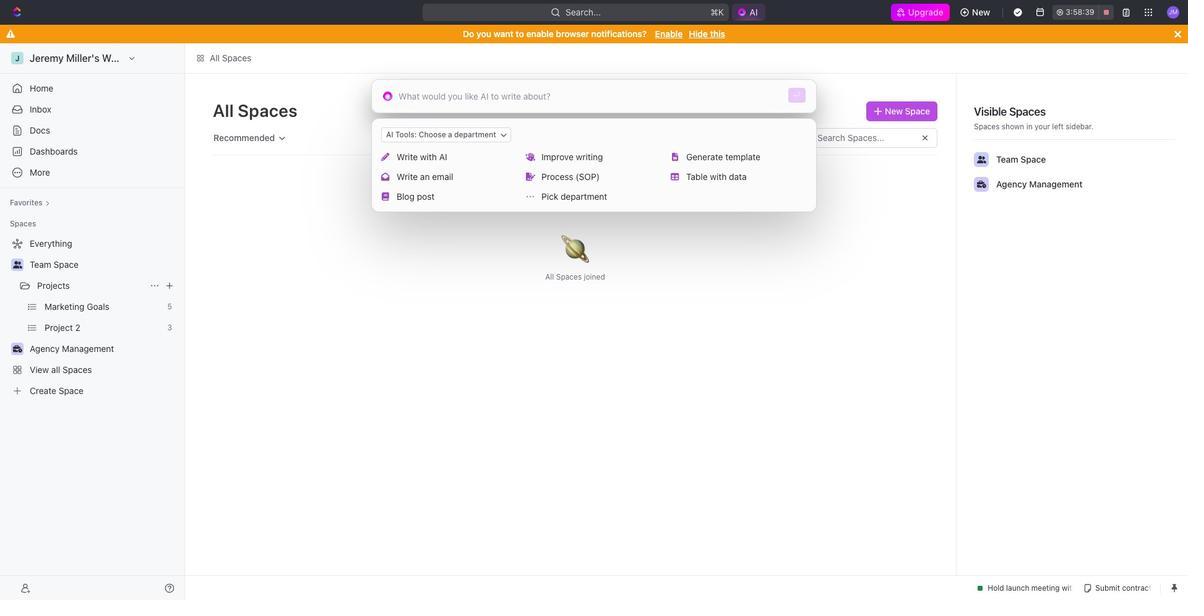 Task type: vqa. For each thing, say whether or not it's contained in the screenshot.
text field
no



Task type: locate. For each thing, give the bounding box(es) containing it.
0 vertical spatial ai
[[386, 130, 393, 139]]

write right pencil image
[[397, 152, 418, 162]]

generate template
[[686, 152, 760, 162]]

space up projects
[[54, 259, 79, 270]]

upgrade link
[[891, 4, 950, 21]]

to
[[516, 28, 524, 39]]

1 write from the top
[[397, 152, 418, 162]]

projects
[[37, 280, 70, 291]]

blog post button
[[377, 187, 519, 207]]

(sop)
[[576, 171, 600, 182]]

1 vertical spatial space
[[1021, 154, 1046, 165]]

table image
[[671, 173, 679, 181]]

write with ai button
[[377, 147, 519, 167]]

joined
[[584, 272, 605, 282]]

table with data
[[686, 171, 747, 182]]

1 horizontal spatial with
[[710, 171, 727, 182]]

projects link
[[37, 276, 145, 296]]

improve
[[541, 152, 574, 162]]

write for write with ai
[[397, 152, 418, 162]]

⏎
[[793, 90, 801, 100]]

space up the agency management
[[1021, 154, 1046, 165]]

2 horizontal spatial space
[[1021, 154, 1046, 165]]

choose
[[419, 130, 446, 139]]

0 horizontal spatial department
[[454, 130, 496, 139]]

department
[[454, 130, 496, 139], [561, 191, 607, 202]]

1 vertical spatial team
[[30, 259, 51, 270]]

spaces
[[222, 53, 251, 63], [238, 100, 298, 121], [1009, 105, 1046, 118], [974, 122, 1000, 131], [10, 219, 36, 228], [556, 272, 582, 282]]

new
[[972, 7, 990, 17], [885, 106, 903, 116]]

table
[[686, 171, 708, 182]]

write with ai
[[397, 152, 447, 162]]

0 horizontal spatial team
[[30, 259, 51, 270]]

ai
[[386, 130, 393, 139], [439, 152, 447, 162]]

write inside the write an email button
[[397, 171, 418, 182]]

you
[[476, 28, 491, 39]]

notifications?
[[591, 28, 647, 39]]

pick
[[541, 191, 558, 202]]

pencil image
[[381, 153, 390, 161]]

user group image
[[13, 261, 22, 269]]

enable
[[526, 28, 554, 39]]

0 vertical spatial with
[[420, 152, 437, 162]]

ai left tools:
[[386, 130, 393, 139]]

ai tools: choose a department
[[386, 130, 496, 139]]

0 horizontal spatial new
[[885, 106, 903, 116]]

1 horizontal spatial department
[[561, 191, 607, 202]]

generate template button
[[666, 147, 809, 167]]

blog post
[[397, 191, 435, 202]]

space inside button
[[905, 106, 930, 116]]

Search Spaces... text field
[[817, 129, 913, 147]]

agency management
[[996, 179, 1083, 189]]

all spaces
[[210, 53, 251, 63], [213, 100, 298, 121]]

new up search spaces... text box
[[885, 106, 903, 116]]

ai up email
[[439, 152, 447, 162]]

book image
[[382, 193, 389, 201]]

write an email button
[[377, 167, 519, 187]]

0 vertical spatial write
[[397, 152, 418, 162]]

team space up the agency
[[996, 154, 1046, 165]]

⏎ button
[[788, 88, 806, 103]]

0 horizontal spatial team space
[[30, 259, 79, 270]]

0 vertical spatial space
[[905, 106, 930, 116]]

with inside button
[[420, 152, 437, 162]]

team
[[996, 154, 1018, 165], [30, 259, 51, 270]]

new space
[[885, 106, 930, 116]]

write
[[397, 152, 418, 162], [397, 171, 418, 182]]

1 horizontal spatial ai
[[439, 152, 447, 162]]

1 vertical spatial new
[[885, 106, 903, 116]]

1 horizontal spatial team space
[[996, 154, 1046, 165]]

1 horizontal spatial space
[[905, 106, 930, 116]]

department right a
[[454, 130, 496, 139]]

1 horizontal spatial team
[[996, 154, 1018, 165]]

write inside write with ai button
[[397, 152, 418, 162]]

0 vertical spatial new
[[972, 7, 990, 17]]

0 horizontal spatial space
[[54, 259, 79, 270]]

favorites button
[[5, 196, 55, 210]]

team space
[[996, 154, 1046, 165], [30, 259, 79, 270]]

2 write from the top
[[397, 171, 418, 182]]

inbox
[[30, 104, 51, 114]]

with inside button
[[710, 171, 727, 182]]

with
[[420, 152, 437, 162], [710, 171, 727, 182]]

do
[[463, 28, 474, 39]]

team inside tree
[[30, 259, 51, 270]]

ai tools: choose a department button
[[381, 127, 511, 142]]

space
[[905, 106, 930, 116], [1021, 154, 1046, 165], [54, 259, 79, 270]]

0 horizontal spatial with
[[420, 152, 437, 162]]

1 vertical spatial department
[[561, 191, 607, 202]]

pick department
[[541, 191, 607, 202]]

tree
[[5, 234, 179, 401]]

team right user group icon
[[30, 259, 51, 270]]

1 vertical spatial with
[[710, 171, 727, 182]]

improve writing
[[541, 152, 603, 162]]

all spaces joined
[[545, 272, 605, 282]]

1 vertical spatial all spaces
[[213, 100, 298, 121]]

with up an in the left of the page
[[420, 152, 437, 162]]

upgrade
[[908, 7, 944, 17]]

tree containing team space
[[5, 234, 179, 401]]

0 horizontal spatial ai
[[386, 130, 393, 139]]

department inside pick department button
[[561, 191, 607, 202]]

improve writing button
[[522, 147, 664, 167]]

department down (sop)
[[561, 191, 607, 202]]

1 vertical spatial write
[[397, 171, 418, 182]]

hide
[[689, 28, 708, 39]]

file word image
[[672, 153, 678, 161]]

all
[[210, 53, 220, 63], [213, 100, 234, 121], [545, 272, 554, 282]]

3:58:39
[[1066, 7, 1094, 17]]

team space up projects
[[30, 259, 79, 270]]

in
[[1026, 122, 1033, 131]]

new button
[[955, 2, 998, 22]]

2 vertical spatial space
[[54, 259, 79, 270]]

sidebar.
[[1066, 122, 1093, 131]]

new for new space
[[885, 106, 903, 116]]

space up search spaces... text box
[[905, 106, 930, 116]]

data
[[729, 171, 747, 182]]

hand sparkles image
[[525, 153, 535, 161]]

search...
[[566, 7, 601, 17]]

write left an in the left of the page
[[397, 171, 418, 182]]

favorites
[[10, 198, 43, 207]]

1 vertical spatial all
[[213, 100, 234, 121]]

blog
[[397, 191, 415, 202]]

new right upgrade
[[972, 7, 990, 17]]

1 vertical spatial team space
[[30, 259, 79, 270]]

shown
[[1002, 122, 1024, 131]]

with left data
[[710, 171, 727, 182]]

team up the agency
[[996, 154, 1018, 165]]

1 horizontal spatial new
[[972, 7, 990, 17]]

0 vertical spatial department
[[454, 130, 496, 139]]

pick department button
[[522, 187, 664, 207]]



Task type: describe. For each thing, give the bounding box(es) containing it.
visible spaces spaces shown in your left sidebar.
[[974, 105, 1093, 131]]

tools:
[[395, 130, 417, 139]]

3:58:39 button
[[1053, 5, 1114, 20]]

want
[[494, 28, 513, 39]]

home link
[[5, 79, 179, 98]]

generate
[[686, 152, 723, 162]]

department inside ai tools: choose a department button
[[454, 130, 496, 139]]

1 vertical spatial ai
[[439, 152, 447, 162]]

process (sop) button
[[522, 167, 664, 187]]

browser
[[556, 28, 589, 39]]

dashboards link
[[5, 142, 179, 161]]

0 vertical spatial all
[[210, 53, 220, 63]]

0 vertical spatial team space
[[996, 154, 1046, 165]]

with for write
[[420, 152, 437, 162]]

an
[[420, 171, 430, 182]]

0 vertical spatial team
[[996, 154, 1018, 165]]

file signature image
[[526, 173, 535, 181]]

dashboards
[[30, 146, 78, 157]]

post
[[417, 191, 435, 202]]

with for table
[[710, 171, 727, 182]]

template
[[725, 152, 760, 162]]

write an email
[[397, 171, 453, 182]]

enable
[[655, 28, 683, 39]]

inbox link
[[5, 100, 179, 119]]

process
[[541, 171, 573, 182]]

docs
[[30, 125, 50, 136]]

your
[[1035, 122, 1050, 131]]

management
[[1029, 179, 1083, 189]]

this
[[710, 28, 725, 39]]

user group image
[[977, 156, 986, 163]]

home
[[30, 83, 53, 93]]

visible
[[974, 105, 1007, 118]]

sidebar navigation
[[0, 43, 185, 600]]

business time image
[[977, 181, 986, 188]]

ai tools: choose a department button
[[381, 127, 511, 142]]

2 vertical spatial all
[[545, 272, 554, 282]]

new for new
[[972, 7, 990, 17]]

new space button
[[866, 101, 937, 121]]

left
[[1052, 122, 1064, 131]]

What would you like AI to write about? text field
[[399, 90, 777, 103]]

0 vertical spatial all spaces
[[210, 53, 251, 63]]

space inside sidebar "navigation"
[[54, 259, 79, 270]]

do you want to enable browser notifications? enable hide this
[[463, 28, 725, 39]]

agency
[[996, 179, 1027, 189]]

writing
[[576, 152, 603, 162]]

process (sop)
[[541, 171, 600, 182]]

ai inside dropdown button
[[386, 130, 393, 139]]

tree inside sidebar "navigation"
[[5, 234, 179, 401]]

envelope open image
[[381, 173, 390, 181]]

table with data button
[[666, 167, 809, 187]]

a
[[448, 130, 452, 139]]

⌘k
[[711, 7, 724, 17]]

team space link
[[30, 255, 177, 275]]

team space inside sidebar "navigation"
[[30, 259, 79, 270]]

email
[[432, 171, 453, 182]]

write for write an email
[[397, 171, 418, 182]]

docs link
[[5, 121, 179, 140]]

spaces inside sidebar "navigation"
[[10, 219, 36, 228]]



